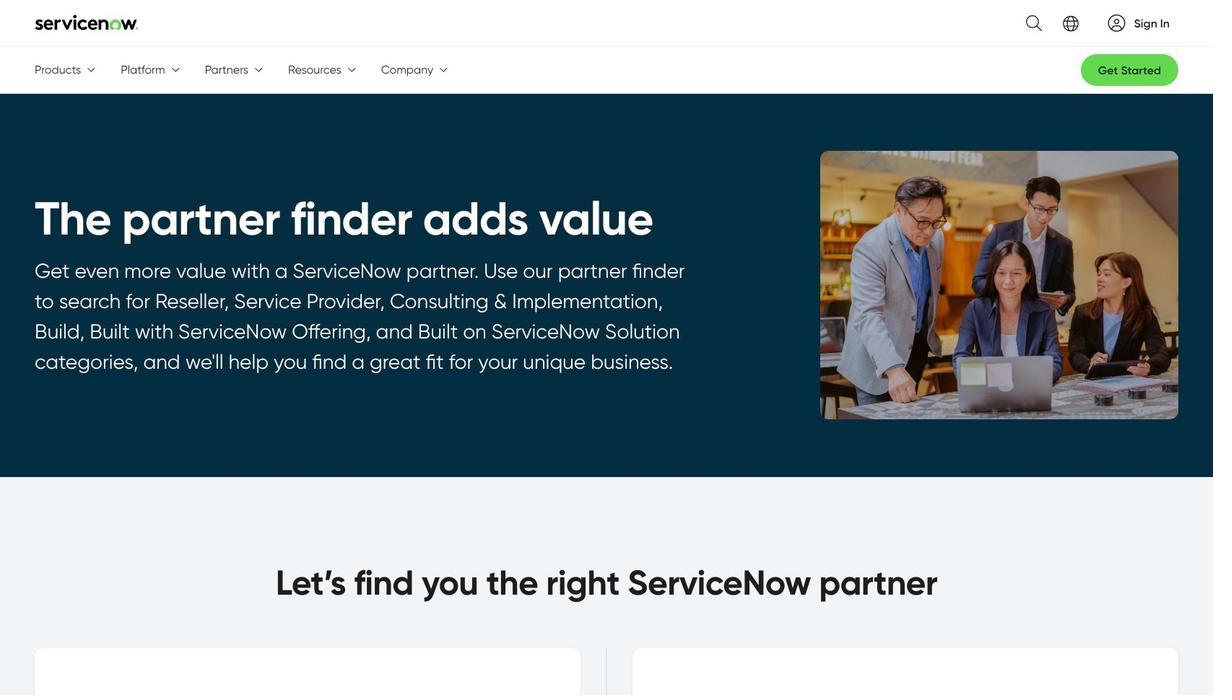 Task type: vqa. For each thing, say whether or not it's contained in the screenshot.
the shareable
no



Task type: locate. For each thing, give the bounding box(es) containing it.
arc image
[[1108, 14, 1126, 31]]

search image
[[1017, 7, 1042, 40]]



Task type: describe. For each thing, give the bounding box(es) containing it.
servicenow image
[[35, 14, 139, 30]]



